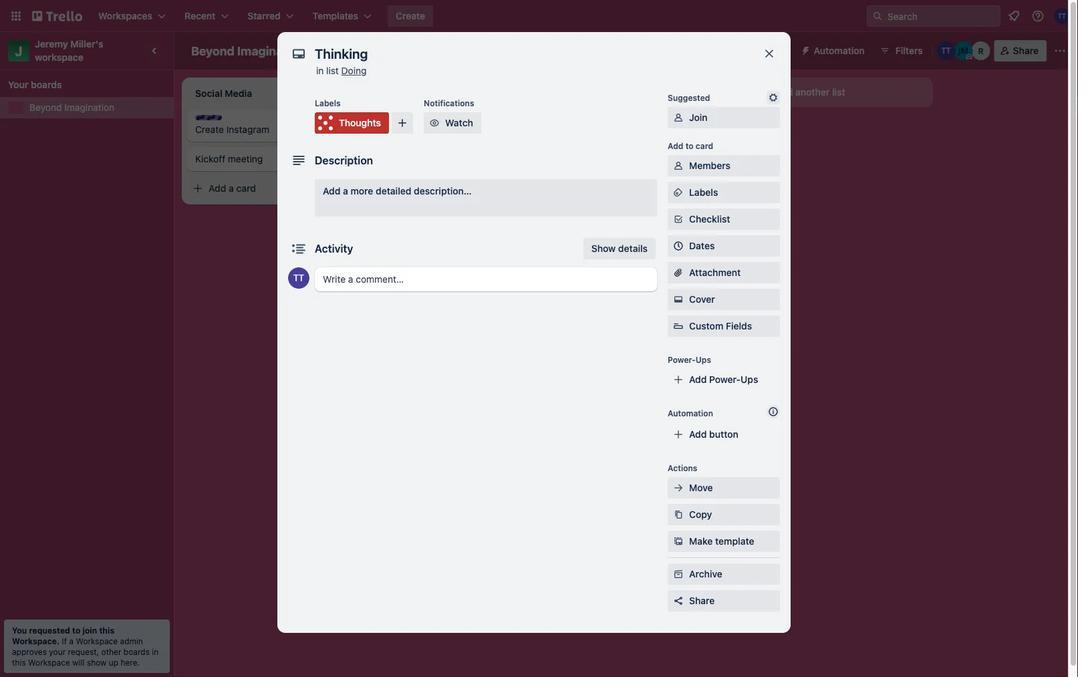 Task type: describe. For each thing, give the bounding box(es) containing it.
automation button
[[795, 40, 873, 62]]

add for add another list
[[776, 87, 793, 98]]

attachment
[[689, 267, 741, 278]]

1 vertical spatial power-
[[668, 355, 696, 364]]

watch button
[[424, 112, 481, 134]]

add a more detailed description…
[[323, 186, 472, 197]]

j
[[15, 43, 23, 59]]

beyond inside beyond imagination text box
[[191, 43, 234, 58]]

beyond imagination inside text box
[[191, 43, 305, 58]]

card for add a card
[[236, 183, 256, 194]]

create instagram link
[[195, 123, 350, 136]]

description…
[[414, 186, 472, 197]]

workspace visible button
[[339, 40, 451, 62]]

terry turtle (terryturtle) image
[[288, 267, 310, 289]]

sm image for checklist
[[672, 213, 685, 226]]

add for add power-ups
[[689, 374, 707, 385]]

power-ups inside "button"
[[736, 45, 785, 56]]

card for add to card
[[696, 141, 714, 150]]

create for create instagram
[[195, 124, 224, 135]]

in inside if a workspace admin approves your request, other boards in this workspace will show up here.
[[152, 647, 159, 657]]

thinking
[[385, 124, 422, 135]]

your
[[49, 647, 66, 657]]

sm image for automation
[[795, 40, 814, 59]]

approves
[[12, 647, 47, 657]]

0 notifications image
[[1006, 8, 1022, 24]]

add for add button
[[689, 429, 707, 440]]

sm image for move
[[672, 481, 685, 495]]

sm image for watch
[[428, 116, 441, 130]]

workspace inside "workspace visible" button
[[363, 45, 412, 56]]

sm image for archive
[[672, 568, 685, 581]]

0 horizontal spatial boards
[[31, 79, 62, 90]]

star or unstar board image
[[320, 45, 331, 56]]

checklist
[[689, 214, 730, 225]]

beyond inside "beyond imagination" link
[[29, 102, 62, 113]]

cover link
[[668, 289, 780, 310]]

labels link
[[668, 182, 780, 203]]

create for create
[[396, 10, 425, 21]]

back to home image
[[32, 5, 82, 27]]

you requested to join this workspace.
[[12, 626, 114, 646]]

1 vertical spatial ups
[[696, 355, 711, 364]]

up
[[109, 658, 118, 667]]

join link
[[668, 107, 780, 128]]

boards inside if a workspace admin approves your request, other boards in this workspace will show up here.
[[124, 647, 150, 657]]

cover
[[689, 294, 715, 305]]

join
[[689, 112, 708, 123]]

1 horizontal spatial in
[[316, 65, 324, 76]]

button
[[709, 429, 739, 440]]

0 horizontal spatial workspace
[[28, 658, 70, 667]]

add for add a more detailed description…
[[323, 186, 341, 197]]

search image
[[873, 11, 883, 21]]

make template
[[689, 536, 755, 547]]

imagination inside text box
[[237, 43, 305, 58]]

make
[[689, 536, 713, 547]]

here.
[[121, 658, 140, 667]]

other
[[101, 647, 121, 657]]

filters
[[896, 45, 923, 56]]

0 horizontal spatial power-ups
[[668, 355, 711, 364]]

share for share button to the left
[[689, 595, 715, 606]]

sm image for join
[[672, 111, 685, 124]]

r
[[978, 46, 984, 55]]

automation inside "button"
[[814, 45, 865, 56]]

request,
[[68, 647, 99, 657]]

create button
[[388, 5, 433, 27]]

jeremy
[[35, 38, 68, 49]]

board link
[[453, 40, 510, 62]]

your boards with 1 items element
[[8, 77, 159, 93]]

customize views image
[[517, 44, 530, 57]]

attachment button
[[668, 262, 780, 283]]

sm image for suggested
[[767, 91, 780, 104]]

join
[[83, 626, 97, 635]]

more
[[351, 186, 373, 197]]

description
[[315, 154, 373, 167]]

workspace
[[35, 52, 84, 63]]

archive link
[[668, 564, 780, 585]]

0 horizontal spatial beyond imagination
[[29, 102, 114, 113]]

thinking link
[[385, 123, 540, 136]]

workspace.
[[12, 636, 60, 646]]

activity
[[315, 242, 353, 255]]

1 vertical spatial terry turtle (terryturtle) image
[[937, 41, 956, 60]]

detailed
[[376, 186, 411, 197]]

add power-ups link
[[668, 369, 780, 390]]

checklist link
[[668, 209, 780, 230]]

thoughts for thoughts
[[339, 117, 381, 128]]

template
[[715, 536, 755, 547]]

workspace visible
[[363, 45, 443, 56]]

another
[[796, 87, 830, 98]]

members link
[[668, 155, 780, 177]]

archive
[[689, 569, 723, 580]]

r button
[[972, 41, 991, 60]]

if a workspace admin approves your request, other boards in this workspace will show up here.
[[12, 636, 159, 667]]

kickoff
[[195, 153, 225, 164]]

show details
[[592, 243, 648, 254]]

details
[[618, 243, 648, 254]]

miller's
[[70, 38, 103, 49]]

your
[[8, 79, 28, 90]]

show
[[87, 658, 107, 667]]



Task type: locate. For each thing, give the bounding box(es) containing it.
thoughts button down notifications
[[385, 115, 435, 125]]

0 vertical spatial this
[[99, 626, 114, 635]]

meeting
[[228, 153, 263, 164]]

1 horizontal spatial power-ups
[[736, 45, 785, 56]]

Board name text field
[[185, 40, 312, 62]]

a left more
[[343, 186, 348, 197]]

add a card
[[209, 183, 256, 194]]

1 vertical spatial sm image
[[672, 159, 685, 172]]

this inside you requested to join this workspace.
[[99, 626, 114, 635]]

a for card
[[229, 183, 234, 194]]

add for add a card
[[209, 183, 226, 194]]

add another list
[[776, 87, 846, 98]]

1 horizontal spatial list
[[832, 87, 846, 98]]

thoughts thinking
[[385, 116, 435, 135]]

kickoff meeting
[[195, 153, 263, 164]]

sm image for members
[[672, 159, 685, 172]]

0 horizontal spatial automation
[[668, 409, 713, 418]]

beyond
[[191, 43, 234, 58], [29, 102, 62, 113]]

move
[[689, 482, 713, 493]]

ups up "add another list"
[[767, 45, 785, 56]]

in list doing
[[316, 65, 367, 76]]

0 vertical spatial card
[[696, 141, 714, 150]]

sm image inside cover link
[[672, 293, 685, 306]]

sm image for cover
[[672, 293, 685, 306]]

card up members
[[696, 141, 714, 150]]

power- inside "button"
[[736, 45, 767, 56]]

0 horizontal spatial share
[[689, 595, 715, 606]]

1 horizontal spatial share button
[[995, 40, 1047, 62]]

thoughts down notifications
[[398, 116, 435, 125]]

copy link
[[668, 504, 780, 526]]

sm image for copy
[[672, 508, 685, 521]]

0 vertical spatial list
[[326, 65, 339, 76]]

0 vertical spatial boards
[[31, 79, 62, 90]]

thoughts inside "thoughts thinking"
[[398, 116, 435, 125]]

imagination left the star or unstar board icon on the top left of page
[[237, 43, 305, 58]]

1 horizontal spatial beyond imagination
[[191, 43, 305, 58]]

0 horizontal spatial terry turtle (terryturtle) image
[[937, 41, 956, 60]]

1 vertical spatial share button
[[668, 590, 780, 612]]

power-
[[736, 45, 767, 56], [668, 355, 696, 364], [709, 374, 741, 385]]

1 horizontal spatial card
[[696, 141, 714, 150]]

0 horizontal spatial card
[[236, 183, 256, 194]]

labels up the checklist at right top
[[689, 187, 718, 198]]

0 vertical spatial share
[[1013, 45, 1039, 56]]

0 vertical spatial beyond
[[191, 43, 234, 58]]

labels
[[315, 98, 341, 108], [689, 187, 718, 198]]

custom fields
[[689, 321, 752, 332]]

2 horizontal spatial workspace
[[363, 45, 412, 56]]

add another list button
[[751, 78, 933, 107]]

ups inside "button"
[[767, 45, 785, 56]]

actions
[[668, 463, 698, 473]]

in down the star or unstar board icon on the top left of page
[[316, 65, 324, 76]]

0 vertical spatial in
[[316, 65, 324, 76]]

in right other
[[152, 647, 159, 657]]

create inside button
[[396, 10, 425, 21]]

show
[[592, 243, 616, 254]]

share button
[[995, 40, 1047, 62], [668, 590, 780, 612]]

1 vertical spatial create from template… image
[[342, 183, 353, 194]]

visible
[[414, 45, 443, 56]]

a
[[229, 183, 234, 194], [343, 186, 348, 197], [69, 636, 74, 646]]

0 vertical spatial workspace
[[363, 45, 412, 56]]

a inside if a workspace admin approves your request, other boards in this workspace will show up here.
[[69, 636, 74, 646]]

sm image inside automation "button"
[[795, 40, 814, 59]]

0 horizontal spatial list
[[326, 65, 339, 76]]

power-ups
[[736, 45, 785, 56], [668, 355, 711, 364]]

dates button
[[668, 235, 780, 257]]

jeremy miller (jeremymiller198) image
[[955, 41, 973, 60]]

Write a comment text field
[[315, 267, 657, 292]]

power-ups down custom
[[668, 355, 711, 364]]

sm image left archive
[[672, 568, 685, 581]]

a for more
[[343, 186, 348, 197]]

0 horizontal spatial labels
[[315, 98, 341, 108]]

add down custom
[[689, 374, 707, 385]]

share for the topmost share button
[[1013, 45, 1039, 56]]

share
[[1013, 45, 1039, 56], [689, 595, 715, 606]]

0 horizontal spatial a
[[69, 636, 74, 646]]

add for add to card
[[668, 141, 684, 150]]

sm image
[[795, 40, 814, 59], [767, 91, 780, 104], [672, 111, 685, 124], [672, 186, 685, 199], [672, 293, 685, 306], [672, 481, 685, 495], [672, 508, 685, 521], [672, 535, 685, 548], [672, 568, 685, 581]]

show details link
[[584, 238, 656, 259]]

1 horizontal spatial this
[[99, 626, 114, 635]]

beyond imagination
[[191, 43, 305, 58], [29, 102, 114, 113]]

this
[[99, 626, 114, 635], [12, 658, 26, 667]]

sm image inside "move" link
[[672, 481, 685, 495]]

sm image left the checklist at right top
[[672, 213, 685, 226]]

imagination
[[237, 43, 305, 58], [64, 102, 114, 113]]

None text field
[[308, 41, 749, 66]]

add left more
[[323, 186, 341, 197]]

boards down 'admin'
[[124, 647, 150, 657]]

card inside button
[[236, 183, 256, 194]]

terry turtle (terryturtle) image
[[1054, 8, 1070, 24], [937, 41, 956, 60]]

copy
[[689, 509, 712, 520]]

sm image left another
[[767, 91, 780, 104]]

1 vertical spatial workspace
[[76, 636, 118, 646]]

0 horizontal spatial beyond
[[29, 102, 62, 113]]

0 vertical spatial to
[[686, 141, 694, 150]]

create up workspace visible
[[396, 10, 425, 21]]

doing link
[[341, 65, 367, 76]]

share button down the 0 notifications image
[[995, 40, 1047, 62]]

1 horizontal spatial a
[[229, 183, 234, 194]]

1 vertical spatial list
[[832, 87, 846, 98]]

1 horizontal spatial terry turtle (terryturtle) image
[[1054, 8, 1070, 24]]

1 vertical spatial automation
[[668, 409, 713, 418]]

sm image inside 'make template' link
[[672, 535, 685, 548]]

filters button
[[876, 40, 927, 62]]

0 horizontal spatial thoughts
[[339, 117, 381, 128]]

0 horizontal spatial create from template… image
[[342, 183, 353, 194]]

0 vertical spatial automation
[[814, 45, 865, 56]]

0 vertical spatial share button
[[995, 40, 1047, 62]]

to up members
[[686, 141, 694, 150]]

custom
[[689, 321, 724, 332]]

0 horizontal spatial in
[[152, 647, 159, 657]]

share left show menu icon on the right of the page
[[1013, 45, 1039, 56]]

1 vertical spatial this
[[12, 658, 26, 667]]

2 horizontal spatial a
[[343, 186, 348, 197]]

0 horizontal spatial to
[[72, 626, 80, 635]]

notifications
[[424, 98, 474, 108]]

labels down in list doing
[[315, 98, 341, 108]]

dates
[[689, 240, 715, 251]]

1 vertical spatial beyond
[[29, 102, 62, 113]]

add a more detailed description… link
[[315, 179, 657, 217]]

beyond imagination link
[[29, 101, 166, 114]]

0 vertical spatial create from template… image
[[722, 122, 733, 132]]

sm image inside checklist link
[[672, 213, 685, 226]]

thoughts button up description
[[315, 112, 389, 134]]

make template link
[[668, 531, 780, 552]]

1 horizontal spatial imagination
[[237, 43, 305, 58]]

1 horizontal spatial thoughts
[[398, 116, 435, 125]]

workspace down your
[[28, 658, 70, 667]]

0 horizontal spatial ups
[[696, 355, 711, 364]]

sm image down add to card
[[672, 159, 685, 172]]

suggested
[[668, 93, 710, 102]]

a for workspace
[[69, 636, 74, 646]]

add power-ups
[[689, 374, 758, 385]]

if
[[62, 636, 67, 646]]

2 vertical spatial power-
[[709, 374, 741, 385]]

to inside you requested to join this workspace.
[[72, 626, 80, 635]]

1 vertical spatial create
[[195, 124, 224, 135]]

2 vertical spatial ups
[[741, 374, 758, 385]]

0 vertical spatial labels
[[315, 98, 341, 108]]

you
[[12, 626, 27, 635]]

list down the star or unstar board icon on the top left of page
[[326, 65, 339, 76]]

watch
[[445, 117, 473, 128]]

sm image inside copy link
[[672, 508, 685, 521]]

2 horizontal spatial ups
[[767, 45, 785, 56]]

ups down fields
[[741, 374, 758, 385]]

sm image left join
[[672, 111, 685, 124]]

members
[[689, 160, 731, 171]]

sm image left make
[[672, 535, 685, 548]]

0 vertical spatial sm image
[[428, 116, 441, 130]]

1 vertical spatial boards
[[124, 647, 150, 657]]

0 horizontal spatial imagination
[[64, 102, 114, 113]]

add a card button
[[187, 178, 337, 199]]

1 horizontal spatial create from template… image
[[722, 122, 733, 132]]

card
[[696, 141, 714, 150], [236, 183, 256, 194]]

2 vertical spatial sm image
[[672, 213, 685, 226]]

sm image left "cover"
[[672, 293, 685, 306]]

ups
[[767, 45, 785, 56], [696, 355, 711, 364], [741, 374, 758, 385]]

create instagram
[[195, 124, 270, 135]]

thoughts for thoughts thinking
[[398, 116, 435, 125]]

primary element
[[0, 0, 1078, 32]]

fields
[[726, 321, 752, 332]]

doing
[[341, 65, 367, 76]]

1 vertical spatial to
[[72, 626, 80, 635]]

card down the meeting
[[236, 183, 256, 194]]

1 vertical spatial in
[[152, 647, 159, 657]]

0 vertical spatial power-
[[736, 45, 767, 56]]

sm image up "add another list"
[[795, 40, 814, 59]]

workspace up doing link
[[363, 45, 412, 56]]

add to card
[[668, 141, 714, 150]]

1 vertical spatial beyond imagination
[[29, 102, 114, 113]]

0 vertical spatial terry turtle (terryturtle) image
[[1054, 8, 1070, 24]]

terry turtle (terryturtle) image left the r
[[937, 41, 956, 60]]

sm image down add to card
[[672, 186, 685, 199]]

sm image inside watch button
[[428, 116, 441, 130]]

a right if in the bottom of the page
[[69, 636, 74, 646]]

0 vertical spatial beyond imagination
[[191, 43, 305, 58]]

create up kickoff
[[195, 124, 224, 135]]

list inside button
[[832, 87, 846, 98]]

ups up add power-ups
[[696, 355, 711, 364]]

0 horizontal spatial create
[[195, 124, 224, 135]]

sm image for make template
[[672, 535, 685, 548]]

1 horizontal spatial boards
[[124, 647, 150, 657]]

jeremy miller's workspace
[[35, 38, 106, 63]]

workspace
[[363, 45, 412, 56], [76, 636, 118, 646], [28, 658, 70, 667]]

create from template… image
[[722, 122, 733, 132], [342, 183, 353, 194]]

1 horizontal spatial to
[[686, 141, 694, 150]]

0 vertical spatial power-ups
[[736, 45, 785, 56]]

power-ups up "add another list"
[[736, 45, 785, 56]]

create from template… image right join
[[722, 122, 733, 132]]

automation up add button on the right bottom
[[668, 409, 713, 418]]

admin
[[120, 636, 143, 646]]

sm image
[[428, 116, 441, 130], [672, 159, 685, 172], [672, 213, 685, 226]]

add left another
[[776, 87, 793, 98]]

add
[[776, 87, 793, 98], [668, 141, 684, 150], [209, 183, 226, 194], [323, 186, 341, 197], [689, 374, 707, 385], [689, 429, 707, 440]]

0 horizontal spatial share button
[[668, 590, 780, 612]]

1 horizontal spatial automation
[[814, 45, 865, 56]]

share button down archive link
[[668, 590, 780, 612]]

1 horizontal spatial ups
[[741, 374, 758, 385]]

sm image inside archive link
[[672, 568, 685, 581]]

requested
[[29, 626, 70, 635]]

boards
[[31, 79, 62, 90], [124, 647, 150, 657]]

imagination down 'your boards with 1 items' element
[[64, 102, 114, 113]]

sm image inside members link
[[672, 159, 685, 172]]

share down archive
[[689, 595, 715, 606]]

add button
[[689, 429, 739, 440]]

1 horizontal spatial share
[[1013, 45, 1039, 56]]

will
[[72, 658, 85, 667]]

0 vertical spatial imagination
[[237, 43, 305, 58]]

workspace down the join
[[76, 636, 118, 646]]

power-ups button
[[709, 40, 793, 62]]

add down suggested
[[668, 141, 684, 150]]

sm image inside labels link
[[672, 186, 685, 199]]

instagram
[[226, 124, 270, 135]]

show menu image
[[1054, 44, 1067, 57]]

1 horizontal spatial workspace
[[76, 636, 118, 646]]

move link
[[668, 477, 780, 499]]

automation up "add another list" button
[[814, 45, 865, 56]]

Search field
[[883, 6, 1000, 26]]

add down kickoff
[[209, 183, 226, 194]]

a inside button
[[229, 183, 234, 194]]

a down kickoff meeting
[[229, 183, 234, 194]]

this inside if a workspace admin approves your request, other boards in this workspace will show up here.
[[12, 658, 26, 667]]

custom fields button
[[668, 320, 780, 333]]

1 horizontal spatial create
[[396, 10, 425, 21]]

add left button
[[689, 429, 707, 440]]

list right another
[[832, 87, 846, 98]]

sm image left 'watch'
[[428, 116, 441, 130]]

1 vertical spatial labels
[[689, 187, 718, 198]]

1 horizontal spatial beyond
[[191, 43, 234, 58]]

open information menu image
[[1032, 9, 1045, 23]]

thoughts up description
[[339, 117, 381, 128]]

1 vertical spatial imagination
[[64, 102, 114, 113]]

0 horizontal spatial this
[[12, 658, 26, 667]]

sm image left the copy
[[672, 508, 685, 521]]

add button button
[[668, 424, 780, 445]]

1 vertical spatial share
[[689, 595, 715, 606]]

boards right your
[[31, 79, 62, 90]]

this right the join
[[99, 626, 114, 635]]

0 vertical spatial create
[[396, 10, 425, 21]]

1 vertical spatial card
[[236, 183, 256, 194]]

terry turtle (terryturtle) image right open information menu image
[[1054, 8, 1070, 24]]

sm image down actions
[[672, 481, 685, 495]]

1 vertical spatial power-ups
[[668, 355, 711, 364]]

rubyanndersson (rubyanndersson) image
[[972, 41, 991, 60]]

this down approves on the bottom left
[[12, 658, 26, 667]]

0 vertical spatial ups
[[767, 45, 785, 56]]

sm image inside "join" link
[[672, 111, 685, 124]]

1 horizontal spatial labels
[[689, 187, 718, 198]]

your boards
[[8, 79, 62, 90]]

create from template… image down description
[[342, 183, 353, 194]]

sm image for labels
[[672, 186, 685, 199]]

list
[[326, 65, 339, 76], [832, 87, 846, 98]]

kickoff meeting link
[[195, 152, 350, 166]]

to left the join
[[72, 626, 80, 635]]

2 vertical spatial workspace
[[28, 658, 70, 667]]



Task type: vqa. For each thing, say whether or not it's contained in the screenshot.
'this' to the left
yes



